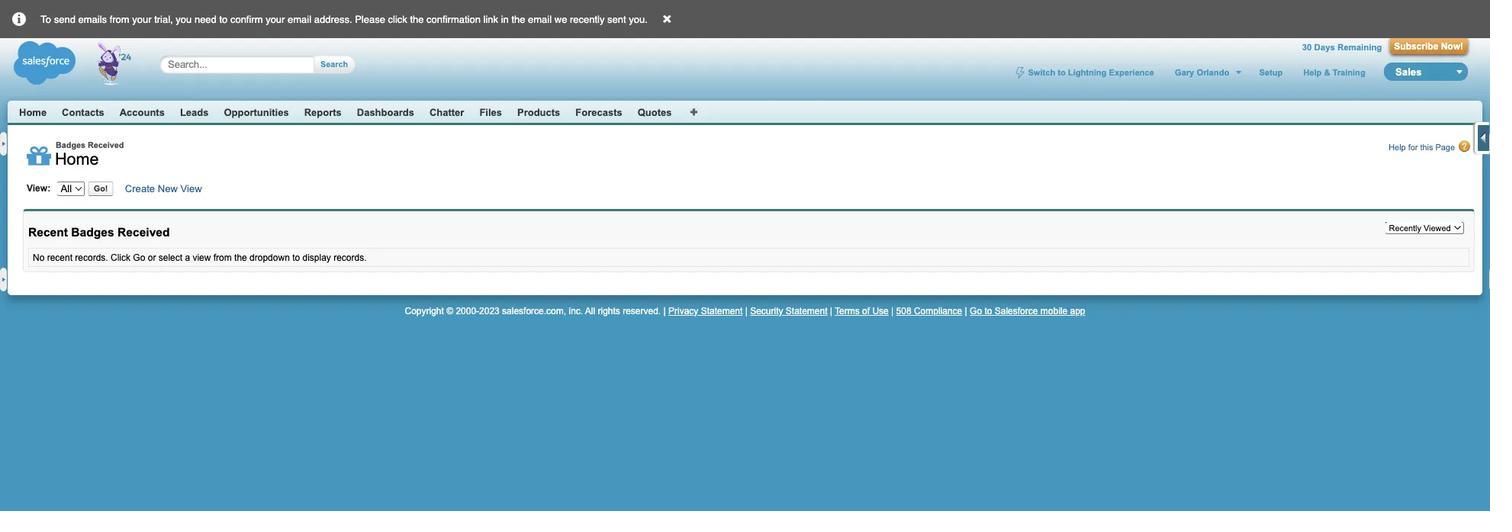Task type: locate. For each thing, give the bounding box(es) containing it.
| left the terms
[[830, 306, 833, 316]]

switch to lightning experience
[[1028, 68, 1155, 77]]

please
[[355, 13, 385, 25]]

salesforce
[[995, 306, 1038, 316]]

records. right the "display" at left
[[334, 253, 367, 263]]

1 horizontal spatial go
[[970, 306, 982, 316]]

use
[[873, 306, 889, 316]]

1 horizontal spatial records.
[[334, 253, 367, 263]]

| left security at the right of the page
[[745, 306, 748, 316]]

terms of use link
[[835, 306, 889, 316]]

go left or
[[133, 253, 145, 263]]

you
[[176, 13, 192, 25]]

the left dropdown
[[234, 253, 247, 263]]

inc.
[[569, 306, 583, 316]]

forecasts link
[[576, 106, 623, 118]]

copyright
[[405, 306, 444, 316]]

to
[[219, 13, 228, 25], [1058, 68, 1066, 77], [292, 253, 300, 263], [985, 306, 993, 316]]

0 horizontal spatial statement
[[701, 306, 743, 316]]

rights
[[598, 306, 620, 316]]

1 vertical spatial home
[[55, 150, 99, 168]]

0 vertical spatial help
[[1304, 68, 1322, 77]]

from right view
[[214, 253, 232, 263]]

info image
[[0, 0, 38, 27]]

1 horizontal spatial the
[[410, 13, 424, 25]]

help & training link
[[1302, 68, 1367, 77]]

home right badge received image
[[55, 150, 99, 168]]

or
[[148, 253, 156, 263]]

setup link
[[1258, 68, 1285, 77]]

in
[[501, 13, 509, 25]]

badges
[[56, 140, 85, 150], [71, 226, 114, 239]]

None button
[[1390, 38, 1468, 54], [314, 55, 348, 74], [88, 182, 113, 196], [1390, 38, 1468, 54], [314, 55, 348, 74], [88, 182, 113, 196]]

5 | from the left
[[965, 306, 968, 316]]

30
[[1303, 42, 1312, 52]]

quotes
[[638, 106, 672, 118]]

0 horizontal spatial your
[[132, 13, 152, 25]]

email
[[288, 13, 311, 25], [528, 13, 552, 25]]

1 horizontal spatial your
[[266, 13, 285, 25]]

compliance
[[914, 306, 963, 316]]

no recent records. click go or select a view from the dropdown to display records.
[[33, 253, 367, 263]]

home
[[19, 106, 47, 118], [55, 150, 99, 168]]

gary orlando
[[1175, 68, 1230, 77]]

&
[[1325, 68, 1331, 77]]

email left address.
[[288, 13, 311, 25]]

privacy
[[669, 306, 699, 316]]

help left & on the top right of the page
[[1304, 68, 1322, 77]]

experience
[[1109, 68, 1155, 77]]

chatter link
[[430, 106, 464, 118]]

1 horizontal spatial statement
[[786, 306, 828, 316]]

the
[[410, 13, 424, 25], [512, 13, 525, 25], [234, 253, 247, 263]]

0 horizontal spatial go
[[133, 253, 145, 263]]

2 | from the left
[[745, 306, 748, 316]]

help inside help for this page link
[[1389, 143, 1406, 152]]

records.
[[75, 253, 108, 263], [334, 253, 367, 263]]

1 horizontal spatial email
[[528, 13, 552, 25]]

switch to lightning experience link
[[1014, 67, 1156, 79]]

0 horizontal spatial email
[[288, 13, 311, 25]]

badge received image
[[27, 144, 51, 169]]

received down the 'contacts'
[[88, 140, 124, 150]]

your left "trial,"
[[132, 13, 152, 25]]

go right compliance
[[970, 306, 982, 316]]

view
[[193, 253, 211, 263]]

| left privacy
[[664, 306, 666, 316]]

| right compliance
[[965, 306, 968, 316]]

1 vertical spatial help
[[1389, 143, 1406, 152]]

files
[[480, 106, 502, 118]]

the right in
[[512, 13, 525, 25]]

statement
[[701, 306, 743, 316], [786, 306, 828, 316]]

0 vertical spatial received
[[88, 140, 124, 150]]

accounts
[[120, 106, 165, 118]]

from
[[110, 13, 129, 25], [214, 253, 232, 263]]

setup
[[1260, 68, 1283, 77]]

received inside badges received home
[[88, 140, 124, 150]]

statement right privacy
[[701, 306, 743, 316]]

dashboards
[[357, 106, 414, 118]]

click
[[388, 13, 407, 25]]

you.
[[629, 13, 648, 25]]

0 horizontal spatial from
[[110, 13, 129, 25]]

to left the "display" at left
[[292, 253, 300, 263]]

this
[[1421, 143, 1434, 152]]

1 horizontal spatial help
[[1389, 143, 1406, 152]]

to left the salesforce
[[985, 306, 993, 316]]

to
[[41, 13, 51, 25]]

1 vertical spatial from
[[214, 253, 232, 263]]

send
[[54, 13, 75, 25]]

badges up click
[[71, 226, 114, 239]]

new
[[158, 183, 178, 194]]

security statement link
[[750, 306, 828, 316]]

salesforce.com image
[[10, 38, 143, 88]]

badges right badge received image
[[56, 140, 85, 150]]

go
[[133, 253, 145, 263], [970, 306, 982, 316]]

opportunities link
[[224, 106, 289, 118]]

from right emails
[[110, 13, 129, 25]]

salesforce.com,
[[502, 306, 566, 316]]

trial,
[[154, 13, 173, 25]]

all
[[585, 306, 595, 316]]

1 statement from the left
[[701, 306, 743, 316]]

1 horizontal spatial home
[[55, 150, 99, 168]]

help left for
[[1389, 143, 1406, 152]]

0 horizontal spatial the
[[234, 253, 247, 263]]

home up badge received image
[[19, 106, 47, 118]]

email left "we"
[[528, 13, 552, 25]]

recent
[[28, 226, 68, 239]]

select
[[159, 253, 182, 263]]

| left 508
[[892, 306, 894, 316]]

4 | from the left
[[892, 306, 894, 316]]

address.
[[314, 13, 352, 25]]

statement right security at the right of the page
[[786, 306, 828, 316]]

0 horizontal spatial records.
[[75, 253, 108, 263]]

0 vertical spatial from
[[110, 13, 129, 25]]

your right confirm
[[266, 13, 285, 25]]

0 vertical spatial badges
[[56, 140, 85, 150]]

the right click
[[410, 13, 424, 25]]

forecasts
[[576, 106, 623, 118]]

1 | from the left
[[664, 306, 666, 316]]

create new view link
[[125, 183, 202, 194]]

|
[[664, 306, 666, 316], [745, 306, 748, 316], [830, 306, 833, 316], [892, 306, 894, 316], [965, 306, 968, 316]]

0 vertical spatial go
[[133, 253, 145, 263]]

2 statement from the left
[[786, 306, 828, 316]]

terms
[[835, 306, 860, 316]]

2000-
[[456, 306, 479, 316]]

products
[[517, 106, 560, 118]]

0 horizontal spatial help
[[1304, 68, 1322, 77]]

0 horizontal spatial home
[[19, 106, 47, 118]]

remaining
[[1338, 42, 1382, 52]]

1 email from the left
[[288, 13, 311, 25]]

accounts link
[[120, 106, 165, 118]]

display
[[303, 253, 331, 263]]

received up or
[[118, 226, 170, 239]]

for
[[1409, 143, 1418, 152]]

records. down recent badges received
[[75, 253, 108, 263]]

create
[[125, 183, 155, 194]]

2 email from the left
[[528, 13, 552, 25]]



Task type: describe. For each thing, give the bounding box(es) containing it.
3 | from the left
[[830, 306, 833, 316]]

0 vertical spatial home
[[19, 106, 47, 118]]

lightning
[[1068, 68, 1107, 77]]

help & training
[[1304, 68, 1366, 77]]

confirm
[[230, 13, 263, 25]]

all tabs image
[[690, 106, 699, 116]]

training
[[1333, 68, 1366, 77]]

dropdown
[[250, 253, 290, 263]]

sent
[[608, 13, 626, 25]]

help for this page
[[1389, 143, 1456, 152]]

home link
[[19, 106, 47, 118]]

leads link
[[180, 106, 209, 118]]

reports
[[304, 106, 342, 118]]

quotes link
[[638, 106, 672, 118]]

2 horizontal spatial the
[[512, 13, 525, 25]]

help for this page link
[[1389, 140, 1472, 153]]

we
[[555, 13, 567, 25]]

to send emails from your trial, you need to confirm your email address. please click the confirmation link in the email we recently sent you.
[[41, 13, 648, 25]]

create new view
[[125, 183, 202, 194]]

contacts
[[62, 106, 104, 118]]

close image
[[650, 2, 685, 25]]

leads
[[180, 106, 209, 118]]

emails
[[78, 13, 107, 25]]

2 records. from the left
[[334, 253, 367, 263]]

reports link
[[304, 106, 342, 118]]

to right switch
[[1058, 68, 1066, 77]]

1 vertical spatial received
[[118, 226, 170, 239]]

508 compliance link
[[896, 306, 963, 316]]

chatter
[[430, 106, 464, 118]]

30 days remaining
[[1303, 42, 1382, 52]]

a
[[185, 253, 190, 263]]

products link
[[517, 106, 560, 118]]

home inside badges received home
[[55, 150, 99, 168]]

recently
[[570, 13, 605, 25]]

need
[[195, 13, 217, 25]]

confirmation
[[427, 13, 481, 25]]

1 vertical spatial badges
[[71, 226, 114, 239]]

2023
[[479, 306, 500, 316]]

2 your from the left
[[266, 13, 285, 25]]

badges inside badges received home
[[56, 140, 85, 150]]

508
[[896, 306, 912, 316]]

1 your from the left
[[132, 13, 152, 25]]

page
[[1436, 143, 1456, 152]]

©
[[447, 306, 453, 316]]

gary
[[1175, 68, 1195, 77]]

badges received home
[[55, 140, 124, 168]]

dashboards link
[[357, 106, 414, 118]]

link
[[484, 13, 498, 25]]

days
[[1315, 42, 1336, 52]]

view
[[181, 183, 202, 194]]

privacy statement link
[[669, 306, 743, 316]]

contacts link
[[62, 106, 104, 118]]

security
[[750, 306, 783, 316]]

app
[[1070, 306, 1086, 316]]

of
[[863, 306, 870, 316]]

recent badges received
[[28, 226, 170, 239]]

30 days remaining link
[[1303, 42, 1382, 52]]

expand quick access menu image
[[1478, 131, 1491, 146]]

orlando
[[1197, 68, 1230, 77]]

go to salesforce mobile app link
[[970, 306, 1086, 316]]

click
[[111, 253, 131, 263]]

help for help & training
[[1304, 68, 1322, 77]]

files link
[[480, 106, 502, 118]]

view:
[[27, 183, 50, 193]]

opportunities
[[224, 106, 289, 118]]

recent
[[47, 253, 73, 263]]

1 horizontal spatial from
[[214, 253, 232, 263]]

1 vertical spatial go
[[970, 306, 982, 316]]

reserved.
[[623, 306, 661, 316]]

1 records. from the left
[[75, 253, 108, 263]]

to right need
[[219, 13, 228, 25]]

Search... text field
[[168, 58, 299, 71]]

help for help for this page
[[1389, 143, 1406, 152]]

sales
[[1396, 66, 1422, 77]]

mobile
[[1041, 306, 1068, 316]]



Task type: vqa. For each thing, say whether or not it's contained in the screenshot.
the rightmost Statement
yes



